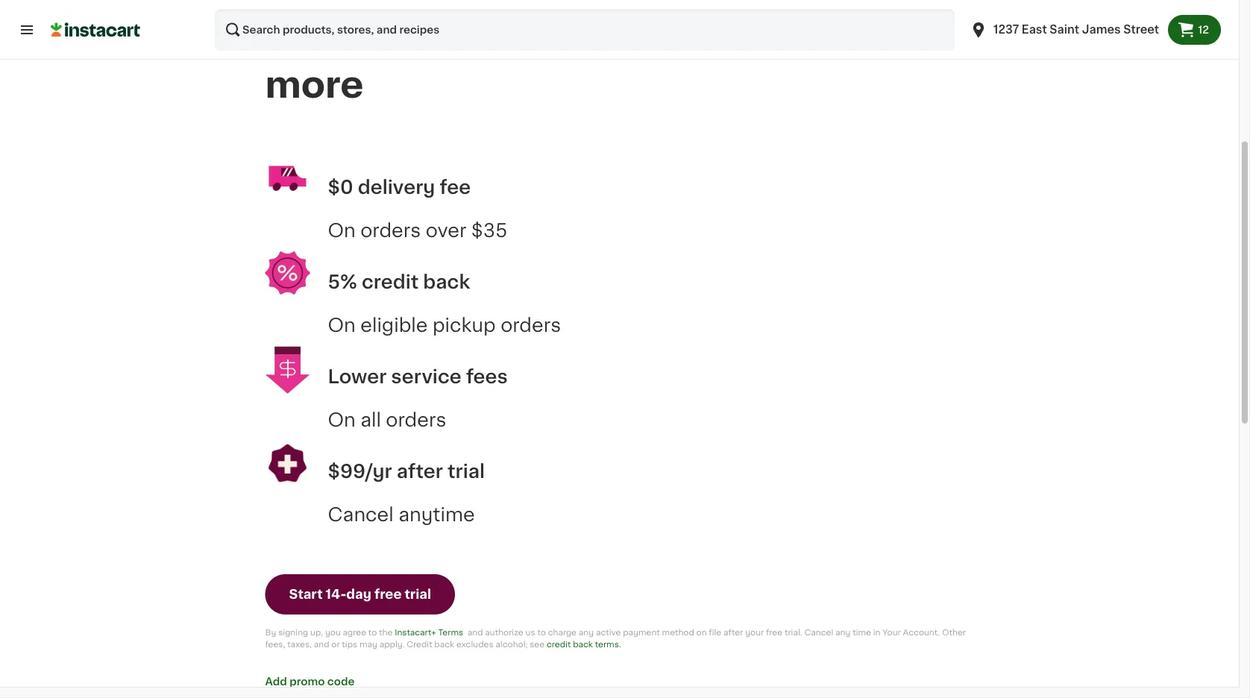 Task type: describe. For each thing, give the bounding box(es) containing it.
service
[[391, 368, 462, 386]]

free inside and authorize us to charge any active payment method on file after your free trial. cancel any time in your account. other fees, taxes, and or tips may apply.
[[766, 629, 783, 637]]

add
[[265, 677, 287, 687]]

promo
[[290, 677, 325, 687]]

your
[[746, 629, 764, 637]]

cancel anytime
[[328, 505, 475, 524]]

up,
[[311, 629, 323, 637]]

1 vertical spatial delivery
[[358, 178, 435, 196]]

instacart+ terms link
[[395, 629, 464, 637]]

trial inside start 14-day free trial button
[[405, 588, 431, 601]]

on
[[697, 629, 707, 637]]

alcohol;
[[496, 641, 528, 649]]

over
[[426, 221, 467, 239]]

0 vertical spatial credit
[[362, 273, 419, 291]]

start 14-day free trial
[[289, 588, 431, 601]]

fees
[[466, 368, 508, 386]]

5% credit back
[[328, 273, 470, 291]]

excludes
[[457, 641, 494, 649]]

1 1237 east saint james street button from the left
[[961, 9, 1169, 51]]

$35
[[472, 221, 508, 239]]

instacart+ inside join instacart+ for free delivery and more
[[357, 21, 551, 56]]

charge
[[548, 629, 577, 637]]

you
[[325, 629, 341, 637]]

back down charge
[[573, 641, 593, 649]]

signing
[[278, 629, 308, 637]]

1 vertical spatial and
[[468, 629, 483, 637]]

your
[[883, 629, 901, 637]]

2 vertical spatial and
[[314, 641, 329, 649]]

agree
[[343, 629, 366, 637]]

authorize
[[485, 629, 524, 637]]

taxes,
[[287, 641, 312, 649]]

0 vertical spatial orders
[[361, 221, 421, 239]]

account.
[[903, 629, 941, 637]]

5%
[[328, 273, 357, 291]]

12
[[1199, 25, 1210, 35]]

1 vertical spatial orders
[[501, 316, 561, 334]]

james
[[1083, 24, 1121, 35]]

to inside and authorize us to charge any active payment method on file after your free trial. cancel any time in your account. other fees, taxes, and or tips may apply.
[[538, 629, 546, 637]]

$99/yr
[[328, 463, 392, 481]]

on orders over $35
[[328, 221, 508, 239]]

street
[[1124, 24, 1160, 35]]

12 button
[[1169, 15, 1222, 45]]

add promo code button
[[265, 675, 355, 689]]

code
[[328, 677, 355, 687]]

1 vertical spatial instacart+
[[395, 629, 436, 637]]

0 vertical spatial trial
[[448, 463, 485, 481]]

see
[[530, 641, 545, 649]]

join
[[265, 21, 348, 56]]

terms
[[438, 629, 464, 637]]

start
[[289, 588, 323, 601]]

payment
[[623, 629, 660, 637]]

free for delivery
[[621, 21, 698, 56]]



Task type: vqa. For each thing, say whether or not it's contained in the screenshot.
La Vostra Prosecco Rose $15.49
no



Task type: locate. For each thing, give the bounding box(es) containing it.
1 on from the top
[[328, 221, 356, 239]]

1237 east saint james street button
[[961, 9, 1169, 51], [970, 9, 1160, 51]]

join instacart+ for free delivery and more
[[265, 21, 948, 103]]

free right for
[[621, 21, 698, 56]]

fees,
[[265, 641, 285, 649]]

cancel inside and authorize us to charge any active payment method on file after your free trial. cancel any time in your account. other fees, taxes, and or tips may apply.
[[805, 629, 834, 637]]

after inside and authorize us to charge any active payment method on file after your free trial. cancel any time in your account. other fees, taxes, and or tips may apply.
[[724, 629, 744, 637]]

1 horizontal spatial cancel
[[805, 629, 834, 637]]

on for on eligible pickup orders
[[328, 316, 356, 334]]

1 vertical spatial credit
[[547, 641, 571, 649]]

or
[[332, 641, 340, 649]]

credit
[[407, 641, 433, 649]]

by
[[265, 629, 276, 637]]

14-
[[326, 588, 347, 601]]

to right us
[[538, 629, 546, 637]]

1 horizontal spatial free
[[621, 21, 698, 56]]

any left time
[[836, 629, 851, 637]]

instacart+
[[357, 21, 551, 56], [395, 629, 436, 637]]

0 vertical spatial on
[[328, 221, 356, 239]]

1 horizontal spatial to
[[538, 629, 546, 637]]

1 horizontal spatial after
[[724, 629, 744, 637]]

to up may
[[369, 629, 377, 637]]

credit up eligible
[[362, 273, 419, 291]]

instacart logo image
[[51, 21, 140, 39]]

1 horizontal spatial credit
[[547, 641, 571, 649]]

2 1237 east saint james street button from the left
[[970, 9, 1160, 51]]

and authorize us to charge any active payment method on file after your free trial. cancel any time in your account. other fees, taxes, and or tips may apply.
[[265, 629, 969, 649]]

fee
[[440, 178, 471, 196]]

orders down $0 delivery fee
[[361, 221, 421, 239]]

any
[[579, 629, 594, 637], [836, 629, 851, 637]]

None search field
[[215, 9, 955, 51]]

2 vertical spatial orders
[[386, 411, 447, 429]]

1 vertical spatial trial
[[405, 588, 431, 601]]

1 vertical spatial after
[[724, 629, 744, 637]]

may
[[360, 641, 378, 649]]

back
[[423, 273, 470, 291], [435, 641, 455, 649], [573, 641, 593, 649]]

credit back excludes alcohol; see credit back terms.
[[405, 641, 621, 649]]

credit
[[362, 273, 419, 291], [547, 641, 571, 649]]

apply.
[[380, 641, 405, 649]]

free inside button
[[375, 588, 402, 601]]

0 vertical spatial cancel
[[328, 505, 394, 524]]

free inside join instacart+ for free delivery and more
[[621, 21, 698, 56]]

to
[[369, 629, 377, 637], [538, 629, 546, 637]]

trial up anytime
[[448, 463, 485, 481]]

terms.
[[595, 641, 621, 649]]

lower service fees
[[328, 368, 508, 386]]

2 horizontal spatial and
[[869, 21, 940, 56]]

0 horizontal spatial after
[[397, 463, 443, 481]]

on all orders
[[328, 411, 447, 429]]

trial up instacart+ terms link
[[405, 588, 431, 601]]

tips
[[342, 641, 358, 649]]

the
[[379, 629, 393, 637]]

any up credit back terms. link
[[579, 629, 594, 637]]

and
[[869, 21, 940, 56], [468, 629, 483, 637], [314, 641, 329, 649]]

orders
[[361, 221, 421, 239], [501, 316, 561, 334], [386, 411, 447, 429]]

cancel right 'trial.'
[[805, 629, 834, 637]]

credit back terms. link
[[547, 641, 621, 649]]

0 vertical spatial after
[[397, 463, 443, 481]]

0 horizontal spatial delivery
[[358, 178, 435, 196]]

after right file
[[724, 629, 744, 637]]

file
[[709, 629, 722, 637]]

saint
[[1050, 24, 1080, 35]]

back down terms
[[435, 641, 455, 649]]

for
[[559, 21, 613, 56]]

1 horizontal spatial trial
[[448, 463, 485, 481]]

in
[[874, 629, 881, 637]]

after up anytime
[[397, 463, 443, 481]]

us
[[526, 629, 536, 637]]

0 vertical spatial free
[[621, 21, 698, 56]]

1 to from the left
[[369, 629, 377, 637]]

2 any from the left
[[836, 629, 851, 637]]

and inside join instacart+ for free delivery and more
[[869, 21, 940, 56]]

on left all
[[328, 411, 356, 429]]

all
[[361, 411, 381, 429]]

0 horizontal spatial trial
[[405, 588, 431, 601]]

cancel down $99/yr
[[328, 505, 394, 524]]

free
[[621, 21, 698, 56], [375, 588, 402, 601], [766, 629, 783, 637]]

trial.
[[785, 629, 803, 637]]

on eligible pickup orders
[[328, 316, 561, 334]]

2 on from the top
[[328, 316, 356, 334]]

1 horizontal spatial and
[[468, 629, 483, 637]]

Search field
[[215, 9, 955, 51]]

orders right pickup
[[501, 316, 561, 334]]

0 horizontal spatial free
[[375, 588, 402, 601]]

on
[[328, 221, 356, 239], [328, 316, 356, 334], [328, 411, 356, 429]]

free right the day
[[375, 588, 402, 601]]

other
[[943, 629, 966, 637]]

method
[[662, 629, 695, 637]]

after
[[397, 463, 443, 481], [724, 629, 744, 637]]

time
[[853, 629, 872, 637]]

pickup
[[433, 316, 496, 334]]

day
[[347, 588, 372, 601]]

1 vertical spatial cancel
[[805, 629, 834, 637]]

cancel
[[328, 505, 394, 524], [805, 629, 834, 637]]

add promo code
[[265, 677, 355, 687]]

on down $0
[[328, 221, 356, 239]]

east
[[1022, 24, 1048, 35]]

2 vertical spatial free
[[766, 629, 783, 637]]

0 vertical spatial delivery
[[707, 21, 860, 56]]

on for on all orders
[[328, 411, 356, 429]]

eligible
[[361, 316, 428, 334]]

2 to from the left
[[538, 629, 546, 637]]

more
[[265, 67, 364, 103]]

credit down charge
[[547, 641, 571, 649]]

back up on eligible pickup orders
[[423, 273, 470, 291]]

0 horizontal spatial cancel
[[328, 505, 394, 524]]

1 vertical spatial free
[[375, 588, 402, 601]]

0 horizontal spatial to
[[369, 629, 377, 637]]

anytime
[[399, 505, 475, 524]]

2 horizontal spatial free
[[766, 629, 783, 637]]

free left 'trial.'
[[766, 629, 783, 637]]

trial
[[448, 463, 485, 481], [405, 588, 431, 601]]

1 horizontal spatial any
[[836, 629, 851, 637]]

$0 delivery fee
[[328, 178, 471, 196]]

0 vertical spatial instacart+
[[357, 21, 551, 56]]

3 on from the top
[[328, 411, 356, 429]]

orders down the lower service fees
[[386, 411, 447, 429]]

0 vertical spatial and
[[869, 21, 940, 56]]

$99/yr after trial
[[328, 463, 485, 481]]

1237
[[994, 24, 1020, 35]]

on for on orders over $35
[[328, 221, 356, 239]]

2 vertical spatial on
[[328, 411, 356, 429]]

0 horizontal spatial credit
[[362, 273, 419, 291]]

delivery
[[707, 21, 860, 56], [358, 178, 435, 196]]

free for trial
[[375, 588, 402, 601]]

active
[[596, 629, 621, 637]]

1 any from the left
[[579, 629, 594, 637]]

on down 5%
[[328, 316, 356, 334]]

$0
[[328, 178, 354, 196]]

by signing up, you agree to the instacart+ terms
[[265, 629, 464, 637]]

delivery inside join instacart+ for free delivery and more
[[707, 21, 860, 56]]

0 horizontal spatial any
[[579, 629, 594, 637]]

1 vertical spatial on
[[328, 316, 356, 334]]

1237 east saint james street
[[994, 24, 1160, 35]]

start 14-day free trial button
[[265, 574, 455, 615]]

0 horizontal spatial and
[[314, 641, 329, 649]]

1 horizontal spatial delivery
[[707, 21, 860, 56]]

lower
[[328, 368, 387, 386]]



